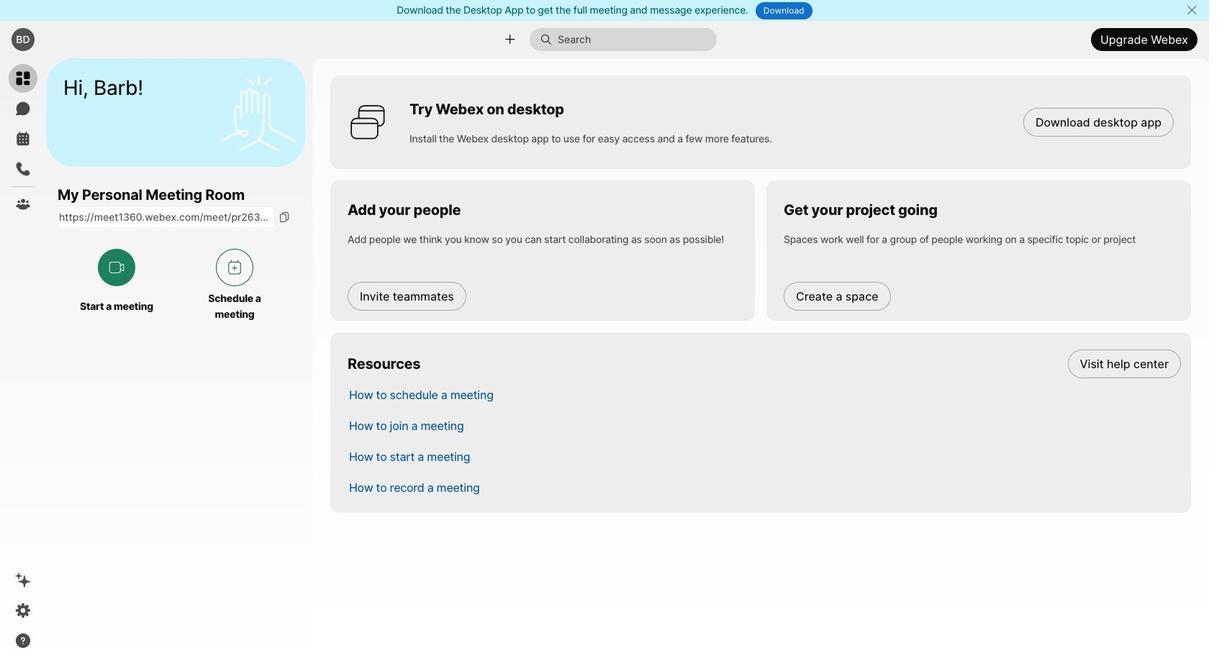 Task type: locate. For each thing, give the bounding box(es) containing it.
2 list item from the top
[[338, 380, 1192, 410]]

1 list item from the top
[[338, 349, 1192, 380]]

None text field
[[58, 208, 274, 228]]

list item
[[338, 349, 1192, 380], [338, 380, 1192, 410], [338, 410, 1192, 441], [338, 441, 1192, 472], [338, 472, 1192, 503]]

cancel_16 image
[[1187, 4, 1198, 16]]

navigation
[[0, 58, 46, 669]]



Task type: describe. For each thing, give the bounding box(es) containing it.
two hands high fiving image
[[215, 69, 302, 156]]

4 list item from the top
[[338, 441, 1192, 472]]

webex tab list
[[9, 64, 37, 219]]

5 list item from the top
[[338, 472, 1192, 503]]

3 list item from the top
[[338, 410, 1192, 441]]



Task type: vqa. For each thing, say whether or not it's contained in the screenshot.
NOTIFICATIONS tab
no



